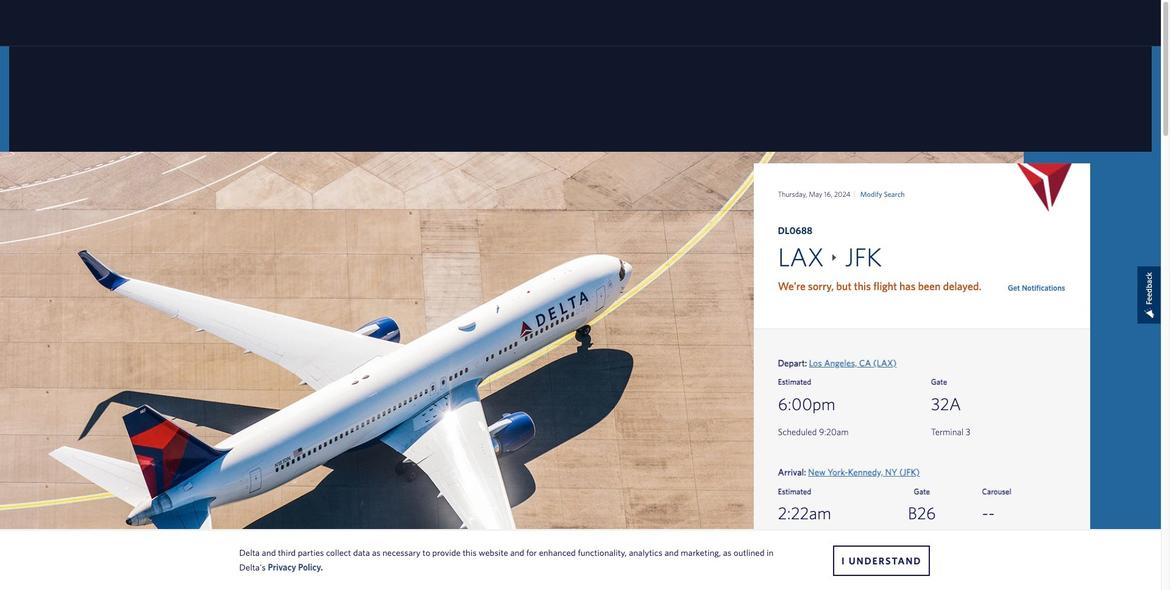 Task type: describe. For each thing, give the bounding box(es) containing it.
heroimgurl image
[[0, 152, 1024, 590]]



Task type: vqa. For each thing, say whether or not it's contained in the screenshot.
Gift
no



Task type: locate. For each thing, give the bounding box(es) containing it.
region
[[9, 46, 1152, 151]]



